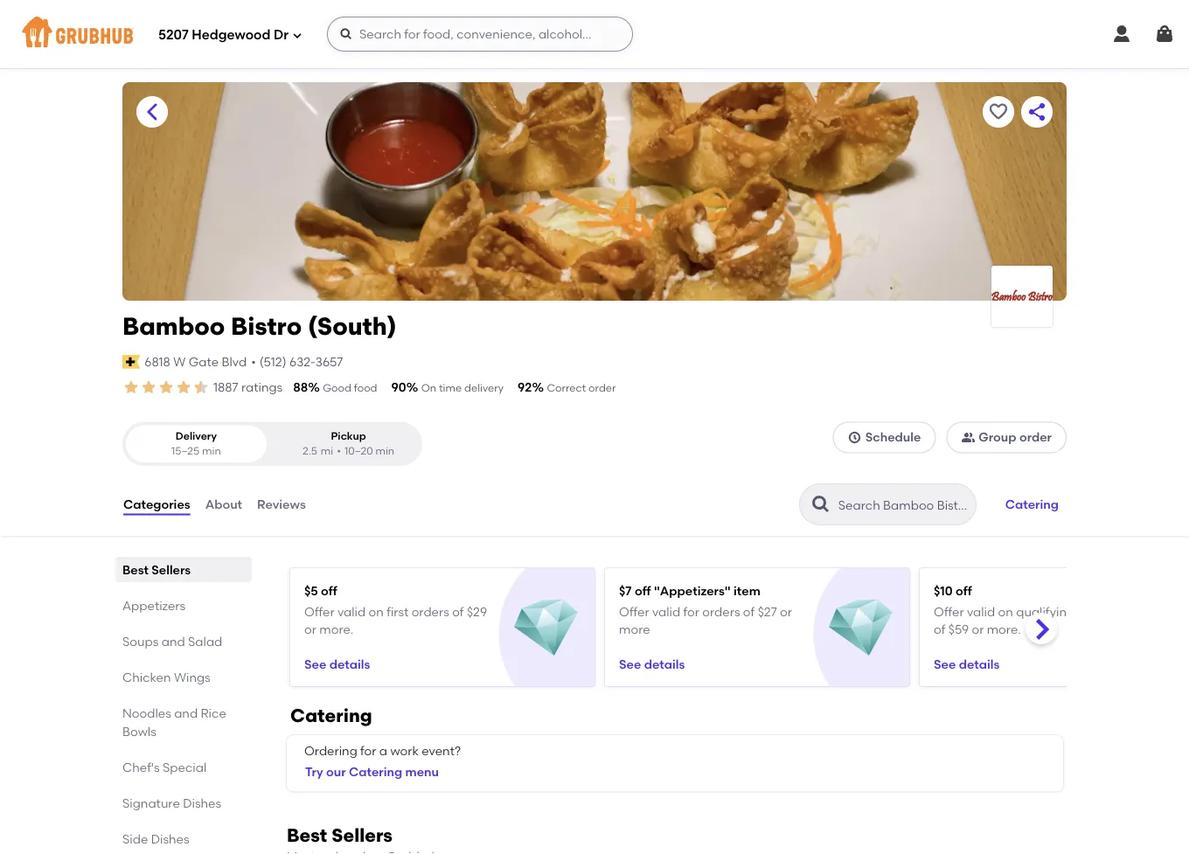 Task type: vqa. For each thing, say whether or not it's contained in the screenshot.
Promo 'image'
yes



Task type: describe. For each thing, give the bounding box(es) containing it.
88
[[293, 380, 308, 395]]

1 horizontal spatial svg image
[[339, 27, 353, 41]]

off for $10
[[956, 583, 972, 598]]

valid for $10 off
[[967, 604, 995, 619]]

Search for food, convenience, alcohol... search field
[[327, 17, 633, 52]]

group order button
[[947, 422, 1067, 453]]

schedule button
[[833, 422, 936, 453]]

gate
[[189, 354, 219, 369]]

try our catering menu button
[[297, 753, 447, 792]]

dishes for signature dishes
[[183, 796, 221, 811]]

10–20
[[345, 445, 373, 458]]

1 horizontal spatial best sellers
[[287, 824, 393, 846]]

group
[[979, 430, 1017, 445]]

a
[[379, 744, 387, 759]]

best inside tab
[[122, 562, 149, 577]]

15–25
[[171, 445, 200, 458]]

(south)
[[308, 312, 397, 341]]

order for correct order
[[589, 382, 616, 394]]

side dishes tab
[[122, 830, 245, 848]]

more. for qualifying
[[987, 622, 1021, 637]]

rice
[[201, 706, 226, 721]]

$7 off "appetizers" item offer valid for orders of $27 or more
[[619, 583, 792, 637]]

see details button for $5 off offer valid on first orders of $29 or more.
[[304, 649, 370, 680]]

(512) 632-3657 button
[[259, 353, 343, 371]]

share icon image
[[1027, 101, 1048, 122]]

delivery
[[176, 430, 217, 442]]

good food
[[323, 382, 377, 394]]

$10
[[934, 583, 953, 598]]

signature dishes
[[122, 796, 221, 811]]

about
[[205, 497, 242, 512]]

reviews button
[[256, 473, 307, 536]]

food
[[354, 382, 377, 394]]

6818 w gate blvd button
[[144, 352, 248, 372]]

of for offer valid on qualifying orders of $59 or more.
[[934, 622, 946, 637]]

signature
[[122, 796, 180, 811]]

see details button for $10 off offer valid on qualifying orders of $59 or more.
[[934, 649, 1000, 680]]

first
[[387, 604, 409, 619]]

chef's special
[[122, 760, 207, 775]]

90
[[391, 380, 406, 395]]

side
[[122, 832, 148, 847]]

pickup
[[331, 430, 366, 442]]

5207 hedgewood dr
[[158, 27, 289, 43]]

of inside $7 off "appetizers" item offer valid for orders of $27 or more
[[743, 604, 755, 619]]

wings
[[174, 670, 210, 685]]

salad
[[188, 634, 222, 649]]

people icon image
[[961, 431, 975, 445]]

mi
[[321, 445, 333, 458]]

item
[[734, 583, 761, 598]]

on time delivery
[[421, 382, 504, 394]]

categories button
[[122, 473, 191, 536]]

best sellers inside best sellers tab
[[122, 562, 191, 577]]

bowls
[[122, 724, 156, 739]]

special
[[163, 760, 207, 775]]

6818 w gate blvd
[[144, 354, 247, 369]]

• inside pickup 2.5 mi • 10–20 min
[[337, 445, 341, 458]]

soups
[[122, 634, 159, 649]]

best sellers tab
[[122, 561, 245, 579]]

5207
[[158, 27, 189, 43]]

2 horizontal spatial svg image
[[1154, 24, 1175, 45]]

orders for offer valid on first orders of $29 or more.
[[412, 604, 449, 619]]

3657
[[316, 354, 343, 369]]

noodles
[[122, 706, 171, 721]]

2.5
[[303, 445, 317, 458]]

save this restaurant image
[[988, 101, 1009, 122]]

bamboo
[[122, 312, 225, 341]]

632-
[[289, 354, 316, 369]]

ordering
[[304, 744, 357, 759]]

signature dishes tab
[[122, 794, 245, 813]]

for inside $7 off "appetizers" item offer valid for orders of $27 or more
[[684, 604, 700, 619]]

qualifying
[[1016, 604, 1075, 619]]

promo image for $5 off offer valid on first orders of $29 or more.
[[514, 597, 578, 660]]

• (512) 632-3657
[[251, 354, 343, 369]]

see details for $7 off "appetizers" item offer valid for orders of $27 or more
[[619, 657, 685, 672]]

ratings
[[241, 380, 283, 395]]

see for offer valid for orders of $27 or more
[[619, 657, 641, 672]]

$27
[[758, 604, 777, 619]]

ordering for a work event? try our catering menu
[[304, 744, 461, 780]]

1 vertical spatial catering
[[290, 705, 372, 727]]

delivery
[[464, 382, 504, 394]]

on
[[421, 382, 437, 394]]

and for noodles
[[174, 706, 198, 721]]

chicken wings
[[122, 670, 210, 685]]

noodles and rice bowls tab
[[122, 704, 245, 741]]

order for group order
[[1020, 430, 1052, 445]]

chef's
[[122, 760, 160, 775]]

1887 ratings
[[213, 380, 283, 395]]

see for offer valid on first orders of $29 or more.
[[304, 657, 326, 672]]

menu
[[405, 765, 439, 780]]

good
[[323, 382, 352, 394]]

pickup 2.5 mi • 10–20 min
[[303, 430, 395, 458]]

noodles and rice bowls
[[122, 706, 226, 739]]

orders inside $7 off "appetizers" item offer valid for orders of $27 or more
[[703, 604, 740, 619]]

main navigation navigation
[[0, 0, 1189, 68]]



Task type: locate. For each thing, give the bounding box(es) containing it.
see details for $5 off offer valid on first orders of $29 or more.
[[304, 657, 370, 672]]

valid
[[337, 604, 366, 619], [652, 604, 681, 619], [967, 604, 995, 619]]

0 horizontal spatial more.
[[319, 622, 354, 637]]

svg image
[[339, 27, 353, 41], [292, 30, 303, 41]]

soups and salad
[[122, 634, 222, 649]]

0 horizontal spatial for
[[360, 744, 376, 759]]

appetizers tab
[[122, 597, 245, 615]]

min right 10–20
[[376, 445, 395, 458]]

3 details from the left
[[959, 657, 1000, 672]]

1 horizontal spatial promo image
[[829, 597, 893, 660]]

more. inside the $5 off offer valid on first orders of $29 or more.
[[319, 622, 354, 637]]

0 vertical spatial for
[[684, 604, 700, 619]]

0 horizontal spatial offer
[[304, 604, 335, 619]]

and inside tab
[[162, 634, 185, 649]]

offer for offer valid on qualifying orders of $59 or more.
[[934, 604, 964, 619]]

1 vertical spatial and
[[174, 706, 198, 721]]

details down the more
[[644, 657, 685, 672]]

92
[[518, 380, 532, 395]]

off for $7
[[635, 583, 651, 598]]

details down the $5 off offer valid on first orders of $29 or more.
[[329, 657, 370, 672]]

order
[[589, 382, 616, 394], [1020, 430, 1052, 445]]

1 valid from the left
[[337, 604, 366, 619]]

order inside button
[[1020, 430, 1052, 445]]

0 vertical spatial best
[[122, 562, 149, 577]]

of
[[452, 604, 464, 619], [743, 604, 755, 619], [934, 622, 946, 637]]

1 horizontal spatial off
[[635, 583, 651, 598]]

$59
[[949, 622, 969, 637]]

0 horizontal spatial on
[[369, 604, 384, 619]]

bamboo bistro (south) logo image
[[992, 281, 1053, 312]]

details for $10 off offer valid on qualifying orders of $59 or more.
[[959, 657, 1000, 672]]

0 vertical spatial catering
[[1006, 497, 1059, 512]]

3 off from the left
[[956, 583, 972, 598]]

about button
[[204, 473, 243, 536]]

orders for offer valid on qualifying orders of $59 or more.
[[1078, 604, 1116, 619]]

0 horizontal spatial svg image
[[292, 30, 303, 41]]

on inside $10 off offer valid on qualifying orders of $59 or more.
[[998, 604, 1013, 619]]

0 vertical spatial •
[[251, 354, 256, 369]]

time
[[439, 382, 462, 394]]

of inside the $5 off offer valid on first orders of $29 or more.
[[452, 604, 464, 619]]

valid inside $10 off offer valid on qualifying orders of $59 or more.
[[967, 604, 995, 619]]

see down $59 on the right bottom of the page
[[934, 657, 956, 672]]

1 horizontal spatial or
[[780, 604, 792, 619]]

correct
[[547, 382, 586, 394]]

6818
[[144, 354, 170, 369]]

1 horizontal spatial sellers
[[332, 824, 393, 846]]

best sellers up appetizers
[[122, 562, 191, 577]]

1 offer from the left
[[304, 604, 335, 619]]

• right blvd
[[251, 354, 256, 369]]

0 horizontal spatial order
[[589, 382, 616, 394]]

$5 off offer valid on first orders of $29 or more.
[[304, 583, 487, 637]]

0 horizontal spatial sellers
[[152, 562, 191, 577]]

0 horizontal spatial svg image
[[848, 431, 862, 445]]

valid for $5 off
[[337, 604, 366, 619]]

0 horizontal spatial of
[[452, 604, 464, 619]]

min inside delivery 15–25 min
[[202, 445, 221, 458]]

1 horizontal spatial valid
[[652, 604, 681, 619]]

see details down $59 on the right bottom of the page
[[934, 657, 1000, 672]]

1887
[[213, 380, 238, 395]]

off
[[321, 583, 337, 598], [635, 583, 651, 598], [956, 583, 972, 598]]

for inside ordering for a work event? try our catering menu
[[360, 744, 376, 759]]

• right "mi"
[[337, 445, 341, 458]]

1 horizontal spatial svg image
[[1112, 24, 1133, 45]]

1 horizontal spatial on
[[998, 604, 1013, 619]]

0 horizontal spatial promo image
[[514, 597, 578, 660]]

order right group
[[1020, 430, 1052, 445]]

valid inside the $5 off offer valid on first orders of $29 or more.
[[337, 604, 366, 619]]

best down try
[[287, 824, 327, 846]]

or inside $7 off "appetizers" item offer valid for orders of $27 or more
[[780, 604, 792, 619]]

1 vertical spatial for
[[360, 744, 376, 759]]

offer up $59 on the right bottom of the page
[[934, 604, 964, 619]]

3 see details from the left
[[934, 657, 1000, 672]]

valid left first in the left of the page
[[337, 604, 366, 619]]

3 offer from the left
[[934, 604, 964, 619]]

option group
[[122, 422, 422, 466]]

see details
[[304, 657, 370, 672], [619, 657, 685, 672], [934, 657, 1000, 672]]

0 horizontal spatial orders
[[412, 604, 449, 619]]

see
[[304, 657, 326, 672], [619, 657, 641, 672], [934, 657, 956, 672]]

dishes right side
[[151, 832, 189, 847]]

1 horizontal spatial offer
[[619, 604, 650, 619]]

valid down "appetizers"
[[652, 604, 681, 619]]

catering down group order
[[1006, 497, 1059, 512]]

sellers down try our catering menu button
[[332, 824, 393, 846]]

of left $27 on the right bottom
[[743, 604, 755, 619]]

2 horizontal spatial see details button
[[934, 649, 1000, 680]]

or
[[780, 604, 792, 619], [304, 622, 317, 637], [972, 622, 984, 637]]

details for $7 off "appetizers" item offer valid for orders of $27 or more
[[644, 657, 685, 672]]

sellers inside tab
[[152, 562, 191, 577]]

on left first in the left of the page
[[369, 604, 384, 619]]

2 details from the left
[[644, 657, 685, 672]]

0 horizontal spatial see details
[[304, 657, 370, 672]]

off inside $7 off "appetizers" item offer valid for orders of $27 or more
[[635, 583, 651, 598]]

appetizers
[[122, 598, 185, 613]]

and inside 'noodles and rice bowls'
[[174, 706, 198, 721]]

see down $5
[[304, 657, 326, 672]]

best sellers down our
[[287, 824, 393, 846]]

event?
[[422, 744, 461, 759]]

sellers up appetizers tab
[[152, 562, 191, 577]]

0 horizontal spatial min
[[202, 445, 221, 458]]

3 see from the left
[[934, 657, 956, 672]]

svg image inside schedule button
[[848, 431, 862, 445]]

or right $27 on the right bottom
[[780, 604, 792, 619]]

offer
[[304, 604, 335, 619], [619, 604, 650, 619], [934, 604, 964, 619]]

schedule
[[866, 430, 921, 445]]

see details for $10 off offer valid on qualifying orders of $59 or more.
[[934, 657, 1000, 672]]

1 vertical spatial dishes
[[151, 832, 189, 847]]

best up appetizers
[[122, 562, 149, 577]]

0 vertical spatial sellers
[[152, 562, 191, 577]]

1 horizontal spatial see
[[619, 657, 641, 672]]

bistro
[[231, 312, 302, 341]]

valid up $59 on the right bottom of the page
[[967, 604, 995, 619]]

of inside $10 off offer valid on qualifying orders of $59 or more.
[[934, 622, 946, 637]]

1 vertical spatial order
[[1020, 430, 1052, 445]]

1 horizontal spatial •
[[337, 445, 341, 458]]

2 horizontal spatial valid
[[967, 604, 995, 619]]

and for soups
[[162, 634, 185, 649]]

subscription pass image
[[122, 355, 140, 369]]

on for first
[[369, 604, 384, 619]]

orders right qualifying
[[1078, 604, 1116, 619]]

2 more. from the left
[[987, 622, 1021, 637]]

chicken
[[122, 670, 171, 685]]

soups and salad tab
[[122, 632, 245, 651]]

best
[[122, 562, 149, 577], [287, 824, 327, 846]]

$7
[[619, 583, 632, 598]]

2 vertical spatial catering
[[349, 765, 402, 780]]

2 horizontal spatial see details
[[934, 657, 1000, 672]]

0 horizontal spatial see details button
[[304, 649, 370, 680]]

1 horizontal spatial details
[[644, 657, 685, 672]]

of left $29
[[452, 604, 464, 619]]

0 horizontal spatial best sellers
[[122, 562, 191, 577]]

catering button
[[998, 485, 1067, 524]]

off right $10 at the bottom
[[956, 583, 972, 598]]

1 horizontal spatial see details button
[[619, 649, 685, 680]]

off inside $10 off offer valid on qualifying orders of $59 or more.
[[956, 583, 972, 598]]

2 see details from the left
[[619, 657, 685, 672]]

min
[[202, 445, 221, 458], [376, 445, 395, 458]]

more. for first
[[319, 622, 354, 637]]

2 see details button from the left
[[619, 649, 685, 680]]

1 see details from the left
[[304, 657, 370, 672]]

catering up 'ordering'
[[290, 705, 372, 727]]

offer inside the $5 off offer valid on first orders of $29 or more.
[[304, 604, 335, 619]]

off inside the $5 off offer valid on first orders of $29 or more.
[[321, 583, 337, 598]]

see details down $5
[[304, 657, 370, 672]]

sellers
[[152, 562, 191, 577], [332, 824, 393, 846]]

1 orders from the left
[[412, 604, 449, 619]]

orders inside $10 off offer valid on qualifying orders of $59 or more.
[[1078, 604, 1116, 619]]

our
[[326, 765, 346, 780]]

1 horizontal spatial order
[[1020, 430, 1052, 445]]

2 valid from the left
[[652, 604, 681, 619]]

1 horizontal spatial best
[[287, 824, 327, 846]]

catering inside ordering for a work event? try our catering menu
[[349, 765, 402, 780]]

orders down item
[[703, 604, 740, 619]]

off right $7
[[635, 583, 651, 598]]

on inside the $5 off offer valid on first orders of $29 or more.
[[369, 604, 384, 619]]

chef's special tab
[[122, 758, 245, 777]]

0 vertical spatial best sellers
[[122, 562, 191, 577]]

1 horizontal spatial for
[[684, 604, 700, 619]]

for
[[684, 604, 700, 619], [360, 744, 376, 759]]

off for $5
[[321, 583, 337, 598]]

more.
[[319, 622, 354, 637], [987, 622, 1021, 637]]

3 orders from the left
[[1078, 604, 1116, 619]]

work
[[390, 744, 419, 759]]

promo image
[[514, 597, 578, 660], [829, 597, 893, 660]]

more
[[619, 622, 650, 637]]

1 off from the left
[[321, 583, 337, 598]]

0 horizontal spatial details
[[329, 657, 370, 672]]

2 see from the left
[[619, 657, 641, 672]]

offer for offer valid on first orders of $29 or more.
[[304, 604, 335, 619]]

save this restaurant button
[[983, 96, 1015, 128]]

0 vertical spatial and
[[162, 634, 185, 649]]

(512)
[[259, 354, 287, 369]]

orders right first in the left of the page
[[412, 604, 449, 619]]

caret left icon image
[[142, 101, 163, 122]]

see details down the more
[[619, 657, 685, 672]]

2 min from the left
[[376, 445, 395, 458]]

orders inside the $5 off offer valid on first orders of $29 or more.
[[412, 604, 449, 619]]

3 valid from the left
[[967, 604, 995, 619]]

or down $5
[[304, 622, 317, 637]]

$5
[[304, 583, 318, 598]]

2 offer from the left
[[619, 604, 650, 619]]

on
[[369, 604, 384, 619], [998, 604, 1013, 619]]

or for offer valid on first orders of $29 or more.
[[304, 622, 317, 637]]

valid inside $7 off "appetizers" item offer valid for orders of $27 or more
[[652, 604, 681, 619]]

2 off from the left
[[635, 583, 651, 598]]

details down $59 on the right bottom of the page
[[959, 657, 1000, 672]]

see details button for $7 off "appetizers" item offer valid for orders of $27 or more
[[619, 649, 685, 680]]

0 vertical spatial order
[[589, 382, 616, 394]]

see details button
[[304, 649, 370, 680], [619, 649, 685, 680], [934, 649, 1000, 680]]

0 horizontal spatial •
[[251, 354, 256, 369]]

for left "a"
[[360, 744, 376, 759]]

promo image for $7 off "appetizers" item offer valid for orders of $27 or more
[[829, 597, 893, 660]]

0 horizontal spatial valid
[[337, 604, 366, 619]]

off right $5
[[321, 583, 337, 598]]

and left 'rice' at the left
[[174, 706, 198, 721]]

star icon image
[[122, 379, 140, 396], [140, 379, 157, 396], [157, 379, 175, 396], [175, 379, 192, 396], [192, 379, 210, 396], [192, 379, 210, 396]]

dr
[[274, 27, 289, 43]]

1 vertical spatial sellers
[[332, 824, 393, 846]]

1 see details button from the left
[[304, 649, 370, 680]]

dishes inside tab
[[183, 796, 221, 811]]

see for offer valid on qualifying orders of $59 or more.
[[934, 657, 956, 672]]

blvd
[[222, 354, 247, 369]]

2 horizontal spatial or
[[972, 622, 984, 637]]

1 vertical spatial best
[[287, 824, 327, 846]]

dishes
[[183, 796, 221, 811], [151, 832, 189, 847]]

1 vertical spatial best sellers
[[287, 824, 393, 846]]

0 horizontal spatial best
[[122, 562, 149, 577]]

of for offer valid on first orders of $29 or more.
[[452, 604, 464, 619]]

2 horizontal spatial details
[[959, 657, 1000, 672]]

offer inside $10 off offer valid on qualifying orders of $59 or more.
[[934, 604, 964, 619]]

1 promo image from the left
[[514, 597, 578, 660]]

catering inside button
[[1006, 497, 1059, 512]]

of left $59 on the right bottom of the page
[[934, 622, 946, 637]]

and left salad
[[162, 634, 185, 649]]

•
[[251, 354, 256, 369], [337, 445, 341, 458]]

on for qualifying
[[998, 604, 1013, 619]]

2 horizontal spatial of
[[934, 622, 946, 637]]

offer up the more
[[619, 604, 650, 619]]

0 horizontal spatial see
[[304, 657, 326, 672]]

or for offer valid on qualifying orders of $59 or more.
[[972, 622, 984, 637]]

correct order
[[547, 382, 616, 394]]

group order
[[979, 430, 1052, 445]]

1 horizontal spatial more.
[[987, 622, 1021, 637]]

2 horizontal spatial orders
[[1078, 604, 1116, 619]]

offer inside $7 off "appetizers" item offer valid for orders of $27 or more
[[619, 604, 650, 619]]

"appetizers"
[[654, 583, 731, 598]]

1 horizontal spatial of
[[743, 604, 755, 619]]

1 horizontal spatial see details
[[619, 657, 685, 672]]

or right $59 on the right bottom of the page
[[972, 622, 984, 637]]

1 vertical spatial •
[[337, 445, 341, 458]]

details
[[329, 657, 370, 672], [644, 657, 685, 672], [959, 657, 1000, 672]]

see details button down $59 on the right bottom of the page
[[934, 649, 1000, 680]]

see down the more
[[619, 657, 641, 672]]

dishes inside tab
[[151, 832, 189, 847]]

delivery 15–25 min
[[171, 430, 221, 458]]

2 orders from the left
[[703, 604, 740, 619]]

1 details from the left
[[329, 657, 370, 672]]

min down delivery
[[202, 445, 221, 458]]

dishes down the special
[[183, 796, 221, 811]]

see details button down $5
[[304, 649, 370, 680]]

$10 off offer valid on qualifying orders of $59 or more.
[[934, 583, 1116, 637]]

2 on from the left
[[998, 604, 1013, 619]]

option group containing delivery 15–25 min
[[122, 422, 422, 466]]

reviews
[[257, 497, 306, 512]]

0 horizontal spatial off
[[321, 583, 337, 598]]

2 horizontal spatial see
[[934, 657, 956, 672]]

hedgewood
[[192, 27, 271, 43]]

1 min from the left
[[202, 445, 221, 458]]

bamboo bistro (south)
[[122, 312, 397, 341]]

search icon image
[[811, 494, 832, 515]]

or inside $10 off offer valid on qualifying orders of $59 or more.
[[972, 622, 984, 637]]

for down "appetizers"
[[684, 604, 700, 619]]

catering
[[1006, 497, 1059, 512], [290, 705, 372, 727], [349, 765, 402, 780]]

try
[[305, 765, 323, 780]]

svg image
[[1112, 24, 1133, 45], [1154, 24, 1175, 45], [848, 431, 862, 445]]

2 promo image from the left
[[829, 597, 893, 660]]

order right the correct
[[589, 382, 616, 394]]

$29
[[467, 604, 487, 619]]

side dishes
[[122, 832, 189, 847]]

1 horizontal spatial min
[[376, 445, 395, 458]]

2 horizontal spatial offer
[[934, 604, 964, 619]]

chicken wings tab
[[122, 668, 245, 687]]

1 see from the left
[[304, 657, 326, 672]]

see details button down the more
[[619, 649, 685, 680]]

catering down "a"
[[349, 765, 402, 780]]

0 horizontal spatial or
[[304, 622, 317, 637]]

0 vertical spatial dishes
[[183, 796, 221, 811]]

offer down $5
[[304, 604, 335, 619]]

w
[[173, 354, 186, 369]]

min inside pickup 2.5 mi • 10–20 min
[[376, 445, 395, 458]]

details for $5 off offer valid on first orders of $29 or more.
[[329, 657, 370, 672]]

categories
[[123, 497, 190, 512]]

or inside the $5 off offer valid on first orders of $29 or more.
[[304, 622, 317, 637]]

Search Bamboo Bistro (South) search field
[[837, 497, 971, 513]]

2 horizontal spatial off
[[956, 583, 972, 598]]

1 more. from the left
[[319, 622, 354, 637]]

3 see details button from the left
[[934, 649, 1000, 680]]

on left qualifying
[[998, 604, 1013, 619]]

1 horizontal spatial orders
[[703, 604, 740, 619]]

dishes for side dishes
[[151, 832, 189, 847]]

1 on from the left
[[369, 604, 384, 619]]

best sellers
[[122, 562, 191, 577], [287, 824, 393, 846]]

more. inside $10 off offer valid on qualifying orders of $59 or more.
[[987, 622, 1021, 637]]



